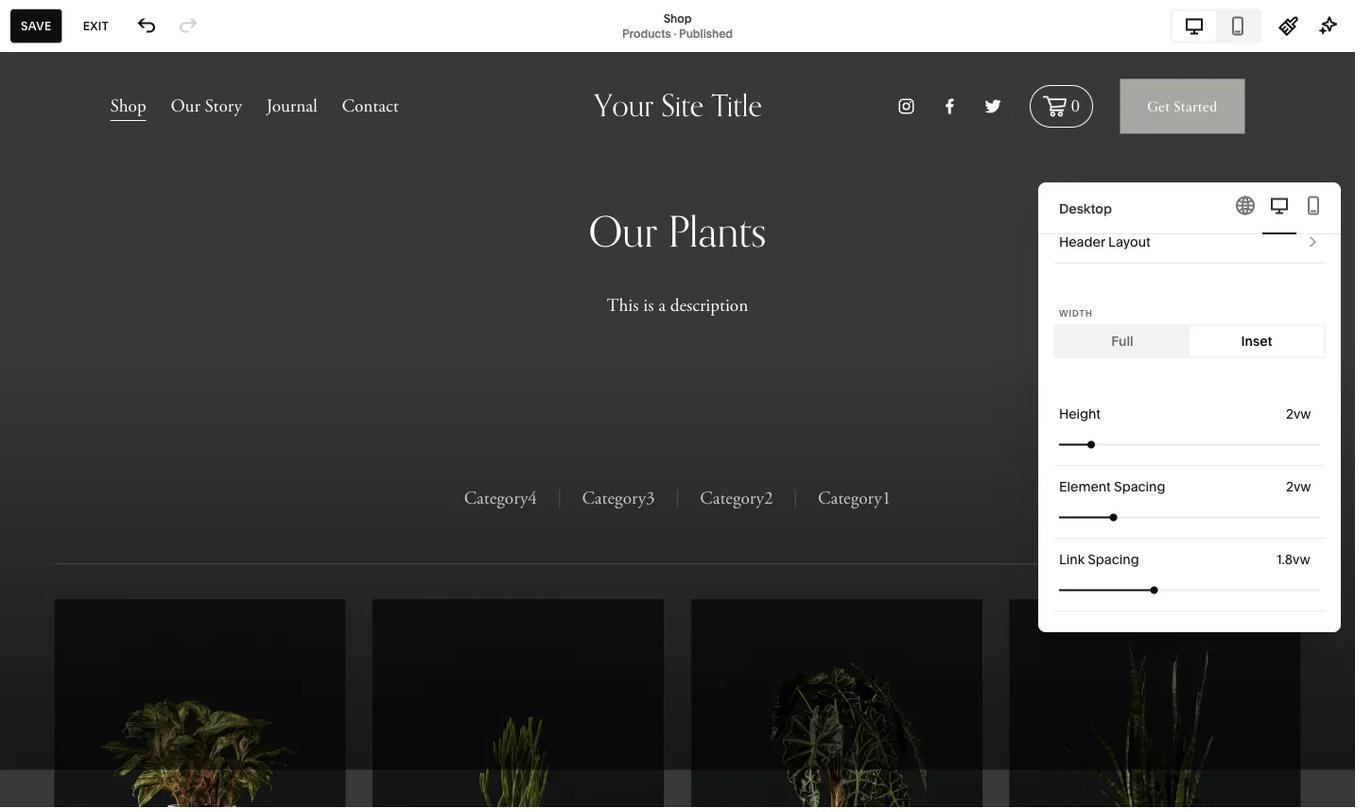 Task type: describe. For each thing, give the bounding box(es) containing it.
full button
[[1056, 326, 1190, 357]]

shop
[[664, 11, 692, 25]]

global image
[[1234, 194, 1257, 217]]

1 vertical spatial tab list
[[1229, 183, 1331, 235]]

row group containing plant
[[0, 367, 375, 809]]

snake
[[125, 636, 163, 652]]

exit button
[[73, 9, 119, 43]]

0 horizontal spatial plant
[[125, 371, 156, 387]]

$30
[[153, 718, 173, 732]]

shop products · published
[[622, 11, 733, 40]]

categories
[[36, 35, 113, 48]]

save
[[21, 19, 52, 33]]

from inside pencil plant from $12
[[125, 528, 150, 542]]

full
[[1112, 333, 1134, 349]]

orchid from $30
[[125, 699, 173, 732]]

spacing for element spacing
[[1114, 479, 1166, 495]]

products
[[622, 26, 671, 40]]

$9
[[180, 402, 193, 415]]

published
[[679, 26, 733, 40]]

·
[[674, 26, 677, 40]]

0 vertical spatial tab list
[[1173, 11, 1260, 41]]

$10
[[196, 402, 214, 415]]

element spacing
[[1059, 479, 1166, 495]]

$20
[[153, 465, 173, 479]]

layout
[[1109, 234, 1151, 250]]

from for orchid
[[125, 718, 150, 732]]

$15
[[153, 592, 170, 605]]

header
[[1059, 234, 1105, 250]]

element
[[1059, 479, 1111, 495]]



Task type: locate. For each thing, give the bounding box(es) containing it.
tab list containing full
[[1056, 326, 1324, 357]]

save button
[[10, 9, 62, 43]]

plant inside pencil plant from $12
[[166, 509, 197, 525]]

desktop
[[1059, 201, 1112, 217]]

row group
[[0, 367, 375, 809]]

alocasia
[[125, 573, 178, 589]]

1 vertical spatial plant
[[166, 509, 197, 525]]

height
[[1059, 406, 1101, 422]]

width
[[1059, 307, 1093, 319]]

Element Spacing text field
[[1286, 477, 1315, 498]]

Height text field
[[1286, 404, 1315, 425]]

$9 $10
[[180, 402, 214, 415]]

hidden
[[130, 403, 169, 414]]

4 from from the top
[[125, 718, 150, 732]]

link spacing
[[1059, 552, 1139, 568]]

plant up hidden
[[125, 371, 156, 387]]

inset button
[[1190, 326, 1324, 357]]

inset
[[1241, 333, 1273, 349]]

plant up $12
[[166, 509, 197, 525]]

lily from $20
[[125, 446, 173, 479]]

from for alocasia
[[125, 592, 150, 605]]

2 from from the top
[[125, 528, 150, 542]]

Link Spacing text field
[[1277, 550, 1315, 570]]

from down orchid
[[125, 718, 150, 732]]

Height range field
[[1059, 424, 1320, 466]]

Element Spacing range field
[[1059, 497, 1320, 539]]

link
[[1059, 552, 1085, 568]]

from for lily
[[125, 465, 150, 479]]

from down pencil
[[125, 528, 150, 542]]

0 vertical spatial spacing
[[1114, 479, 1166, 495]]

mobile image
[[1302, 194, 1325, 217]]

lily
[[125, 446, 146, 462]]

plant
[[125, 371, 156, 387], [166, 509, 197, 525]]

from
[[125, 465, 150, 479], [125, 528, 150, 542], [125, 592, 150, 605], [125, 718, 150, 732]]

pencil plant from $12
[[125, 509, 197, 542]]

categories button
[[0, 21, 133, 62]]

from inside lily from $20
[[125, 465, 150, 479]]

tab list
[[1173, 11, 1260, 41], [1229, 183, 1331, 235], [1056, 326, 1324, 357]]

exit
[[83, 19, 109, 33]]

3 from from the top
[[125, 592, 150, 605]]

spacing right element on the bottom right of the page
[[1114, 479, 1166, 495]]

header layout
[[1059, 234, 1151, 250]]

from down lily
[[125, 465, 150, 479]]

spacing for link spacing
[[1088, 552, 1139, 568]]

1 from from the top
[[125, 465, 150, 479]]

alocasia from $15
[[125, 573, 178, 605]]

orchid
[[125, 699, 168, 716]]

2 vertical spatial tab list
[[1056, 326, 1324, 357]]

spacing
[[1114, 479, 1166, 495], [1088, 552, 1139, 568]]

from inside orchid from $30
[[125, 718, 150, 732]]

from down alocasia
[[125, 592, 150, 605]]

1 vertical spatial spacing
[[1088, 552, 1139, 568]]

desktop image
[[1268, 194, 1291, 217]]

desktop button
[[1039, 183, 1341, 235]]

pencil
[[125, 509, 163, 525]]

Link Spacing range field
[[1059, 570, 1320, 611]]

0 vertical spatial plant
[[125, 371, 156, 387]]

$12
[[153, 528, 170, 542]]

spacing right link
[[1088, 552, 1139, 568]]

1 horizontal spatial plant
[[166, 509, 197, 525]]

from inside 'alocasia from $15'
[[125, 592, 150, 605]]



Task type: vqa. For each thing, say whether or not it's contained in the screenshot.
A
no



